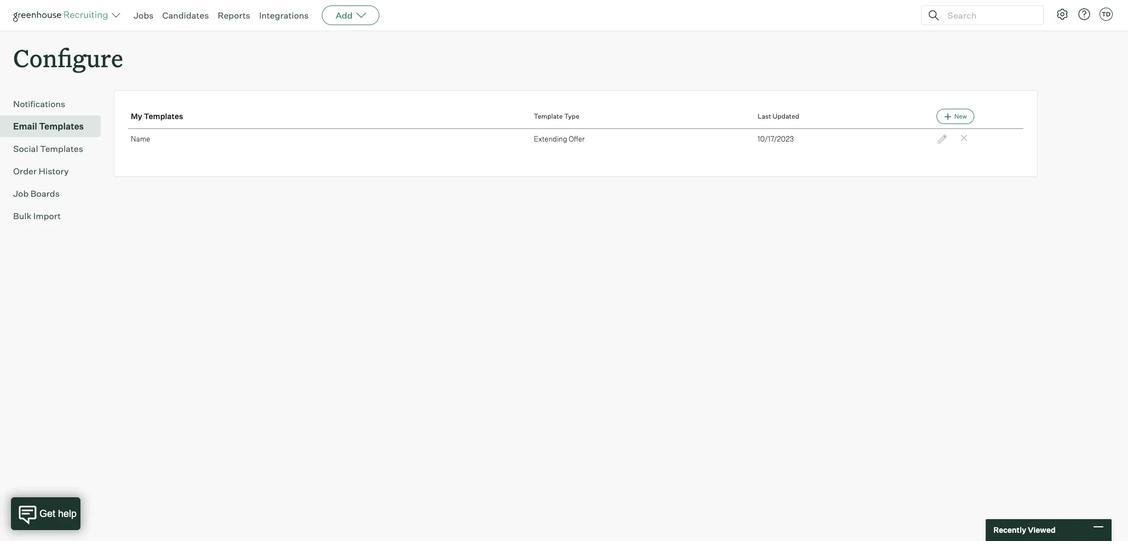 Task type: describe. For each thing, give the bounding box(es) containing it.
notifications
[[13, 99, 65, 110]]

bulk import
[[13, 211, 61, 222]]

10/17/2023
[[758, 135, 794, 143]]

boards
[[30, 188, 60, 199]]

td
[[1102, 10, 1111, 18]]

extending offer
[[534, 135, 585, 143]]

template
[[534, 112, 563, 121]]

job boards link
[[13, 187, 96, 200]]

td button
[[1097, 5, 1115, 23]]

order history link
[[13, 165, 96, 178]]

email templates
[[13, 121, 84, 132]]

integrations
[[259, 10, 309, 21]]

social templates
[[13, 144, 83, 154]]

job boards
[[13, 188, 60, 199]]

job
[[13, 188, 29, 199]]

templates for social templates
[[40, 144, 83, 154]]

my templates
[[131, 112, 183, 121]]

recently
[[993, 526, 1026, 535]]

offer
[[569, 135, 585, 143]]

bulk import link
[[13, 210, 96, 223]]

type
[[564, 112, 579, 121]]

integrations link
[[259, 10, 309, 21]]

greenhouse recruiting image
[[13, 9, 112, 22]]

extending
[[534, 135, 567, 143]]

bulk
[[13, 211, 31, 222]]

last
[[758, 112, 771, 121]]

Search text field
[[945, 7, 1033, 23]]

social
[[13, 144, 38, 154]]



Task type: locate. For each thing, give the bounding box(es) containing it.
order history
[[13, 166, 69, 177]]

notifications link
[[13, 98, 96, 111]]

configure
[[13, 42, 123, 74]]

templates for my templates
[[144, 112, 183, 121]]

templates up social templates link
[[39, 121, 84, 132]]

candidates
[[162, 10, 209, 21]]

td button
[[1100, 8, 1113, 21]]

my
[[131, 112, 142, 121]]

history
[[39, 166, 69, 177]]

viewed
[[1028, 526, 1056, 535]]

social templates link
[[13, 142, 96, 156]]

name
[[131, 135, 150, 143]]

last updated
[[758, 112, 799, 121]]

configure image
[[1056, 8, 1069, 21]]

updated
[[773, 112, 799, 121]]

email
[[13, 121, 37, 132]]

templates right my
[[144, 112, 183, 121]]

template type
[[534, 112, 579, 121]]

email templates link
[[13, 120, 96, 133]]

add
[[336, 10, 353, 21]]

jobs
[[134, 10, 154, 21]]

templates
[[144, 112, 183, 121], [39, 121, 84, 132], [40, 144, 83, 154]]

recently viewed
[[993, 526, 1056, 535]]

templates for email templates
[[39, 121, 84, 132]]

import
[[33, 211, 61, 222]]

new
[[954, 113, 967, 121]]

reports
[[218, 10, 250, 21]]

order
[[13, 166, 37, 177]]

templates down email templates link
[[40, 144, 83, 154]]

new link
[[937, 109, 974, 124]]

add button
[[322, 5, 379, 25]]

reports link
[[218, 10, 250, 21]]

candidates link
[[162, 10, 209, 21]]

jobs link
[[134, 10, 154, 21]]



Task type: vqa. For each thing, say whether or not it's contained in the screenshot.
{{Candidate_Name}}, at the bottom left of the page
no



